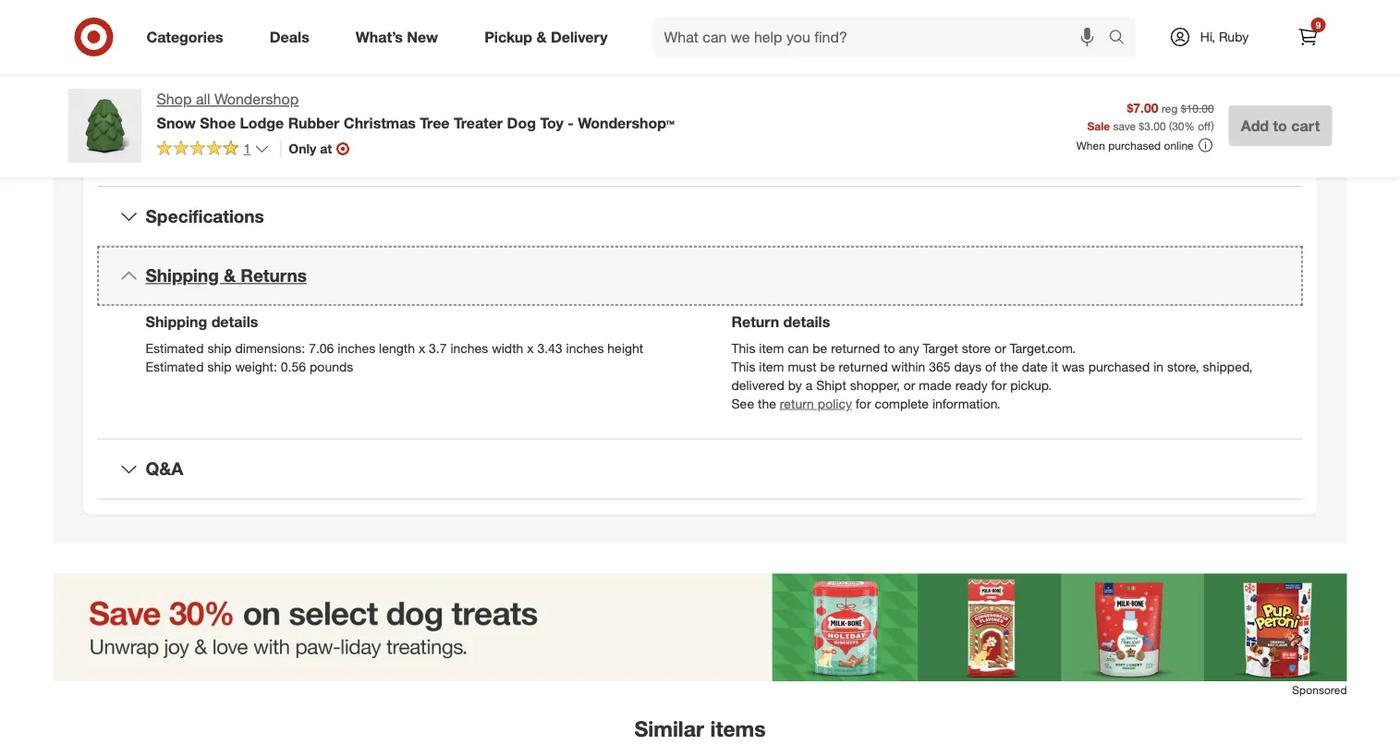 Task type: vqa. For each thing, say whether or not it's contained in the screenshot.
the left available
no



Task type: describe. For each thing, give the bounding box(es) containing it.
designed
[[834, 53, 887, 70]]

chew inside keep your furry friend occupied by making them work for their treats with this snow shoe lodge rubber christmas tree treater dog toy from wondershop™. made from rubber, this treater dog toy is designed as a green christmas tree for a festive touch. simply fill the toy with treats using the hole in the top, then watch your pup chew and roll the toy as they work to retrieve them.
[[1037, 72, 1068, 88]]

-
[[568, 114, 574, 132]]

only
[[289, 140, 317, 157]]

2 horizontal spatial with
[[1256, 53, 1280, 70]]

ready
[[956, 377, 988, 393]]

0 vertical spatial with
[[1132, 16, 1156, 33]]

1 vertical spatial work
[[1206, 72, 1234, 88]]

weight:
[[235, 358, 277, 374]]

using
[[768, 72, 799, 88]]

lodge inside shop all wondershop snow shoe lodge rubber christmas tree treater dog toy - wondershop™
[[240, 114, 284, 132]]

hole
[[164, 76, 191, 92]]

0 vertical spatial as
[[891, 53, 904, 70]]

similar items region
[[53, 574, 1348, 745]]

shipping & returns
[[146, 265, 307, 286]]

treater inside keep your furry friend occupied by making them work for their treats with this snow shoe lodge rubber christmas tree treater dog toy from wondershop™. made from rubber, this treater dog toy is designed as a green christmas tree for a festive touch. simply fill the toy with treats using the hole in the top, then watch your pup chew and roll the toy as they work to retrieve them.
[[732, 53, 770, 70]]

1 vertical spatial be
[[821, 358, 835, 374]]

0 vertical spatial be
[[813, 340, 828, 356]]

occupied
[[861, 16, 916, 33]]

0 horizontal spatial or
[[195, 127, 207, 144]]

2 horizontal spatial a
[[1063, 53, 1070, 70]]

then
[[914, 72, 940, 88]]

simply
[[1154, 53, 1193, 70]]

shipping for shipping details estimated ship dimensions: 7.06 inches length x 3.7 inches width x 3.43 inches height estimated ship weight: 0.56 pounds
[[146, 313, 207, 331]]

2 this from the top
[[732, 358, 756, 374]]

lodge inside keep your furry friend occupied by making them work for their treats with this snow shoe lodge rubber christmas tree treater dog toy from wondershop™. made from rubber, this treater dog toy is designed as a green christmas tree for a festive touch. simply fill the toy with treats using the hole in the top, then watch your pup chew and roll the toy as they work to retrieve them.
[[732, 35, 769, 51]]

for down wondershop™. in the right top of the page
[[1044, 53, 1060, 70]]

when purchased online
[[1077, 138, 1194, 152]]

specifications
[[146, 205, 264, 226]]

0 horizontal spatial retrieve
[[490, 102, 533, 118]]

furry
[[794, 16, 821, 33]]

returns
[[241, 265, 307, 286]]

pickup & delivery
[[485, 28, 608, 46]]

shopper,
[[850, 377, 900, 393]]

return
[[732, 313, 780, 331]]

all
[[196, 90, 210, 108]]

add
[[1241, 116, 1269, 135]]

9 link
[[1288, 17, 1329, 57]]

it
[[1052, 358, 1059, 374]]

2 vertical spatial as
[[336, 102, 350, 118]]

keep your furry friend occupied by making them work for their treats with this snow shoe lodge rubber christmas tree treater dog toy from wondershop™. made from rubber, this treater dog toy is designed as a green christmas tree for a festive touch. simply fill the toy with treats using the hole in the top, then watch your pup chew and roll the toy as they work to retrieve them.
[[732, 16, 1280, 107]]

search button
[[1101, 17, 1145, 61]]

clean
[[242, 127, 273, 144]]

the down is
[[803, 72, 821, 88]]

rubber inside shop all wondershop snow shoe lodge rubber christmas tree treater dog toy - wondershop™
[[288, 114, 340, 132]]

top,
[[889, 72, 911, 88]]

3.43
[[538, 340, 563, 356]]

2 horizontal spatial or
[[995, 340, 1007, 356]]

q&a
[[146, 458, 183, 479]]

& for shipping
[[224, 265, 236, 286]]

spot
[[164, 127, 192, 144]]

retrieve inside keep your furry friend occupied by making them work for their treats with this snow shoe lodge rubber christmas tree treater dog toy from wondershop™. made from rubber, this treater dog toy is designed as a green christmas tree for a festive touch. simply fill the toy with treats using the hole in the top, then watch your pup chew and roll the toy as they work to retrieve them.
[[732, 90, 775, 107]]

rubber,
[[1187, 35, 1228, 51]]

treats up made
[[1095, 16, 1128, 33]]

image of snow shoe lodge rubber christmas tree treater dog toy - wondershop™ image
[[68, 89, 142, 163]]

1 item from the top
[[759, 340, 785, 356]]

target.com.
[[1010, 340, 1076, 356]]

toy inside keep your furry friend occupied by making them work for their treats with this snow shoe lodge rubber christmas tree treater dog toy from wondershop™. made from rubber, this treater dog toy is designed as a green christmas tree for a festive touch. simply fill the toy with treats using the hole in the top, then watch your pup chew and roll the toy as they work to retrieve them.
[[980, 35, 999, 51]]

can
[[788, 340, 809, 356]]

$10.00
[[1181, 101, 1215, 115]]

treats left using at the right of the page
[[732, 72, 765, 88]]

information.
[[933, 395, 1001, 411]]

2 item from the top
[[759, 358, 785, 374]]

delivery
[[551, 28, 608, 46]]

treater inside shop all wondershop snow shoe lodge rubber christmas tree treater dog toy - wondershop™
[[454, 114, 503, 132]]

2 vertical spatial or
[[904, 377, 916, 393]]

hi, ruby
[[1201, 29, 1249, 45]]

shipt
[[817, 377, 847, 393]]

sale
[[1088, 119, 1110, 133]]

shipping for shipping & returns
[[146, 265, 219, 286]]

1 horizontal spatial this
[[1231, 35, 1252, 51]]

toy down touch.
[[1140, 72, 1157, 88]]

was
[[1062, 358, 1085, 374]]

for down of
[[992, 377, 1007, 393]]

shipping & returns button
[[98, 247, 1303, 305]]

0 horizontal spatial your
[[765, 16, 791, 33]]

in inside keep your furry friend occupied by making them work for their treats with this snow shoe lodge rubber christmas tree treater dog toy from wondershop™. made from rubber, this treater dog toy is designed as a green christmas tree for a festive touch. simply fill the toy with treats using the hole in the top, then watch your pup chew and roll the toy as they work to retrieve them.
[[853, 72, 863, 88]]

dog inside shop all wondershop snow shoe lodge rubber christmas tree treater dog toy - wondershop™
[[507, 114, 536, 132]]

pickup.
[[1011, 377, 1052, 393]]

1 link
[[157, 139, 269, 161]]

sponsored
[[1293, 683, 1348, 696]]

a inside 'return details this item can be returned to any target store or target.com. this item must be returned within 365 days of the date it was purchased in store, shipped, delivered by a shipt shopper, or made ready for pickup. see the return policy for complete information.'
[[806, 377, 813, 393]]

hole in top for filling with treats
[[164, 76, 344, 92]]

items
[[710, 716, 766, 742]]

the right of
[[1000, 358, 1019, 374]]

wondershop™
[[578, 114, 675, 132]]

touch.
[[1115, 53, 1151, 70]]

ruby
[[1219, 29, 1249, 45]]

for right the top at top left
[[231, 76, 246, 92]]

purchased inside 'return details this item can be returned to any target store or target.com. this item must be returned within 365 days of the date it was purchased in store, shipped, delivered by a shipt shopper, or made ready for pickup. see the return policy for complete information.'
[[1089, 358, 1150, 374]]

shop
[[157, 90, 192, 108]]

to inside keep your furry friend occupied by making them work for their treats with this snow shoe lodge rubber christmas tree treater dog toy from wondershop™. made from rubber, this treater dog toy is designed as a green christmas tree for a festive touch. simply fill the toy with treats using the hole in the top, then watch your pup chew and roll the toy as they work to retrieve them.
[[1238, 72, 1249, 88]]

add to cart button
[[1229, 105, 1333, 146]]

of
[[986, 358, 997, 374]]

1 inches from the left
[[338, 340, 376, 356]]

toy inside shop all wondershop snow shoe lodge rubber christmas tree treater dog toy - wondershop™
[[540, 114, 564, 132]]

christmas down friend
[[819, 35, 878, 51]]

top
[[208, 76, 227, 92]]

1 horizontal spatial tree
[[438, 102, 461, 118]]

1 this from the top
[[732, 340, 756, 356]]

is
[[821, 53, 830, 70]]

rubber inside keep your furry friend occupied by making them work for their treats with this snow shoe lodge rubber christmas tree treater dog toy from wondershop™. made from rubber, this treater dog toy is designed as a green christmas tree for a festive touch. simply fill the toy with treats using the hole in the top, then watch your pup chew and roll the toy as they work to retrieve them.
[[772, 35, 815, 51]]

deals link
[[254, 17, 333, 57]]

0 vertical spatial work
[[1015, 16, 1044, 33]]

what's
[[356, 28, 403, 46]]

q&a button
[[98, 440, 1303, 499]]

treats down "pickup & delivery" link
[[537, 102, 570, 118]]

target
[[923, 340, 959, 356]]

fill
[[1197, 53, 1209, 70]]

pup
[[1011, 72, 1033, 88]]

length
[[379, 340, 415, 356]]

what's new
[[356, 28, 438, 46]]

keep
[[732, 16, 762, 33]]

their
[[1066, 16, 1092, 33]]

0 horizontal spatial treater
[[253, 24, 291, 40]]

off
[[1198, 119, 1212, 133]]

any
[[899, 340, 920, 356]]

2 vertical spatial with
[[283, 76, 307, 92]]

wipe
[[211, 127, 238, 144]]

in inside 'return details this item can be returned to any target store or target.com. this item must be returned within 365 days of the date it was purchased in store, shipped, delivered by a shipt shopper, or made ready for pickup. see the return policy for complete information.'
[[1154, 358, 1164, 374]]

1 vertical spatial and
[[465, 102, 486, 118]]

new
[[407, 28, 438, 46]]

3.00
[[1145, 119, 1166, 133]]

similar
[[635, 716, 705, 742]]

add to cart
[[1241, 116, 1321, 135]]

snow inside shop all wondershop snow shoe lodge rubber christmas tree treater dog toy - wondershop™
[[157, 114, 196, 132]]

0 vertical spatial dog
[[294, 24, 317, 40]]

dog inside keep your furry friend occupied by making them work for their treats with this snow shoe lodge rubber christmas tree treater dog toy from wondershop™. made from rubber, this treater dog toy is designed as a green christmas tree for a festive touch. simply fill the toy with treats using the hole in the top, then watch your pup chew and roll the toy as they work to retrieve them.
[[952, 35, 976, 51]]

christmas inside shop all wondershop snow shoe lodge rubber christmas tree treater dog toy - wondershop™
[[344, 114, 416, 132]]

1 horizontal spatial a
[[908, 53, 915, 70]]

tree inside keep your furry friend occupied by making them work for their treats with this snow shoe lodge rubber christmas tree treater dog toy from wondershop™. made from rubber, this treater dog toy is designed as a green christmas tree for a festive touch. simply fill the toy with treats using the hole in the top, then watch your pup chew and roll the toy as they work to retrieve them.
[[1018, 53, 1041, 70]]



Task type: locate. For each thing, give the bounding box(es) containing it.
1 horizontal spatial dog
[[952, 35, 976, 51]]

0 vertical spatial toy
[[980, 35, 999, 51]]

dog down making
[[952, 35, 976, 51]]

2 horizontal spatial tree
[[1018, 53, 1041, 70]]

to left any
[[884, 340, 896, 356]]

0 horizontal spatial dog
[[294, 24, 317, 40]]

2 estimated from the top
[[146, 358, 204, 374]]

1 horizontal spatial shoe
[[1220, 16, 1250, 33]]

watch
[[944, 72, 978, 88]]

policy
[[818, 395, 852, 411]]

for left their
[[1047, 16, 1063, 33]]

tree left the deals
[[227, 24, 249, 40]]

chew down what's new link
[[382, 102, 413, 118]]

1 vertical spatial this
[[732, 358, 756, 374]]

from
[[1003, 35, 1029, 51], [1157, 35, 1184, 51]]

shipping down shipping & returns
[[146, 313, 207, 331]]

advertisement region
[[53, 574, 1348, 682]]

they right the entertained
[[353, 102, 378, 118]]

height
[[608, 340, 644, 356]]

0 horizontal spatial rubber
[[288, 114, 340, 132]]

1 horizontal spatial retrieve
[[732, 90, 775, 107]]

(
[[1170, 119, 1173, 133]]

inches
[[338, 340, 376, 356], [451, 340, 488, 356], [566, 340, 604, 356]]

filling
[[250, 76, 280, 92]]

christmas
[[164, 24, 223, 40], [819, 35, 878, 51], [955, 53, 1014, 70], [344, 114, 416, 132]]

0 vertical spatial returned
[[831, 340, 881, 356]]

with up made
[[1132, 16, 1156, 33]]

treats up the entertained
[[311, 76, 344, 92]]

3.7
[[429, 340, 447, 356]]

this up simply
[[1160, 16, 1180, 33]]

with
[[1132, 16, 1156, 33], [1256, 53, 1280, 70], [283, 76, 307, 92]]

chew
[[1037, 72, 1068, 88], [382, 102, 413, 118]]

work down fill
[[1206, 72, 1234, 88]]

purchased
[[1109, 138, 1161, 152], [1089, 358, 1150, 374]]

similar items
[[635, 716, 766, 742]]

details for shipping
[[211, 313, 258, 331]]

0 vertical spatial ship
[[207, 340, 232, 356]]

30
[[1173, 119, 1185, 133]]

0 horizontal spatial from
[[1003, 35, 1029, 51]]

details inside 'return details this item can be returned to any target store or target.com. this item must be returned within 365 days of the date it was purchased in store, shipped, delivered by a shipt shopper, or made ready for pickup. see the return policy for complete information.'
[[784, 313, 831, 331]]

dog left '-'
[[507, 114, 536, 132]]

by inside keep your furry friend occupied by making them work for their treats with this snow shoe lodge rubber christmas tree treater dog toy from wondershop™. made from rubber, this treater dog toy is designed as a green christmas tree for a festive touch. simply fill the toy with treats using the hole in the top, then watch your pup chew and roll the toy as they work to retrieve them.
[[919, 16, 933, 33]]

&
[[537, 28, 547, 46], [224, 265, 236, 286]]

by inside 'return details this item can be returned to any target store or target.com. this item must be returned within 365 days of the date it was purchased in store, shipped, delivered by a shipt shopper, or made ready for pickup. see the return policy for complete information.'
[[788, 377, 802, 393]]

purchased right the was
[[1089, 358, 1150, 374]]

the right fill
[[1213, 53, 1231, 70]]

2 horizontal spatial inches
[[566, 340, 604, 356]]

by left making
[[919, 16, 933, 33]]

entertained
[[266, 102, 333, 118]]

the down new on the top of the page
[[416, 102, 435, 118]]

details inside the shipping details estimated ship dimensions: 7.06 inches length x 3.7 inches width x 3.43 inches height estimated ship weight: 0.56 pounds
[[211, 313, 258, 331]]

pickup
[[485, 28, 533, 46]]

when
[[1077, 138, 1106, 152]]

christmas right the entertained
[[344, 114, 416, 132]]

0 vertical spatial purchased
[[1109, 138, 1161, 152]]

or left wipe
[[195, 127, 207, 144]]

toy
[[320, 24, 338, 40], [799, 53, 817, 70], [1235, 53, 1253, 70], [1140, 72, 1157, 88]]

1 vertical spatial shipping
[[146, 313, 207, 331]]

1 estimated from the top
[[146, 340, 204, 356]]

festive
[[1074, 53, 1111, 70]]

& right pickup
[[537, 28, 547, 46]]

1 vertical spatial this
[[1231, 35, 1252, 51]]

dimensions:
[[235, 340, 305, 356]]

0 horizontal spatial them
[[233, 102, 263, 118]]

this up delivered
[[732, 358, 756, 374]]

to down 'ruby'
[[1238, 72, 1249, 88]]

by up return
[[788, 377, 802, 393]]

0 vertical spatial by
[[919, 16, 933, 33]]

pickup & delivery link
[[469, 17, 631, 57]]

specifications button
[[98, 187, 1303, 246]]

1 vertical spatial they
[[353, 102, 378, 118]]

0 vertical spatial and
[[1071, 72, 1093, 88]]

toy down 'ruby'
[[1235, 53, 1253, 70]]

2 shipping from the top
[[146, 313, 207, 331]]

christmas up hole
[[164, 24, 223, 40]]

in left store,
[[1154, 358, 1164, 374]]

complete
[[875, 395, 929, 411]]

tree down the occupied at top
[[881, 35, 905, 51]]

1 horizontal spatial work
[[1206, 72, 1234, 88]]

1 vertical spatial shoe
[[200, 114, 236, 132]]

them down hole in top for filling with treats
[[233, 102, 263, 118]]

1 horizontal spatial chew
[[1037, 72, 1068, 88]]

hole
[[825, 72, 850, 88]]

1 vertical spatial with
[[1256, 53, 1280, 70]]

they inside keep your furry friend occupied by making them work for their treats with this snow shoe lodge rubber christmas tree treater dog toy from wondershop™. made from rubber, this treater dog toy is designed as a green christmas tree for a festive touch. simply fill the toy with treats using the hole in the top, then watch your pup chew and roll the toy as they work to retrieve them.
[[1178, 72, 1203, 88]]

rubber
[[772, 35, 815, 51], [288, 114, 340, 132]]

0 horizontal spatial x
[[419, 340, 425, 356]]

a up top,
[[908, 53, 915, 70]]

tree down new on the top of the page
[[438, 102, 461, 118]]

1 horizontal spatial with
[[1132, 16, 1156, 33]]

1 horizontal spatial inches
[[451, 340, 488, 356]]

and
[[1071, 72, 1093, 88], [465, 102, 486, 118]]

shoe inside shop all wondershop snow shoe lodge rubber christmas tree treater dog toy - wondershop™
[[200, 114, 236, 132]]

only at
[[289, 140, 332, 157]]

the down delivered
[[758, 395, 777, 411]]

helps keep them entertained as they chew the tree and retrieve treats
[[164, 102, 570, 118]]

purchased down "$"
[[1109, 138, 1161, 152]]

1 vertical spatial returned
[[839, 358, 888, 374]]

%
[[1185, 119, 1195, 133]]

tree inside shop all wondershop snow shoe lodge rubber christmas tree treater dog toy - wondershop™
[[420, 114, 450, 132]]

shoe inside keep your furry friend occupied by making them work for their treats with this snow shoe lodge rubber christmas tree treater dog toy from wondershop™. made from rubber, this treater dog toy is designed as a green christmas tree for a festive touch. simply fill the toy with treats using the hole in the top, then watch your pup chew and roll the toy as they work to retrieve them.
[[1220, 16, 1250, 33]]

details up can
[[784, 313, 831, 331]]

2 details from the left
[[784, 313, 831, 331]]

within
[[892, 358, 926, 374]]

work
[[1015, 16, 1044, 33], [1206, 72, 1234, 88]]

and inside keep your furry friend occupied by making them work for their treats with this snow shoe lodge rubber christmas tree treater dog toy from wondershop™. made from rubber, this treater dog toy is designed as a green christmas tree for a festive touch. simply fill the toy with treats using the hole in the top, then watch your pup chew and roll the toy as they work to retrieve them.
[[1071, 72, 1093, 88]]

from up pup
[[1003, 35, 1029, 51]]

categories
[[147, 28, 223, 46]]

or up of
[[995, 340, 1007, 356]]

1 vertical spatial treater
[[732, 53, 770, 70]]

item left can
[[759, 340, 785, 356]]

1 vertical spatial by
[[788, 377, 802, 393]]

treater up filling
[[253, 24, 291, 40]]

for
[[1047, 16, 1063, 33], [1044, 53, 1060, 70], [231, 76, 246, 92], [992, 377, 1007, 393], [856, 395, 871, 411]]

1 from from the left
[[1003, 35, 1029, 51]]

$7.00
[[1127, 99, 1159, 116]]

& left returns
[[224, 265, 236, 286]]

lodge down 'keep'
[[732, 35, 769, 51]]

rubber down 'furry'
[[772, 35, 815, 51]]

lodge
[[732, 35, 769, 51], [240, 114, 284, 132]]

3 inches from the left
[[566, 340, 604, 356]]

making
[[937, 16, 979, 33]]

them right making
[[982, 16, 1012, 33]]

toy right the deals
[[320, 24, 338, 40]]

0 vertical spatial this
[[1160, 16, 1180, 33]]

the down touch.
[[1118, 72, 1136, 88]]

7.06
[[309, 340, 334, 356]]

what's new link
[[340, 17, 462, 57]]

0 horizontal spatial toy
[[540, 114, 564, 132]]

1 horizontal spatial from
[[1157, 35, 1184, 51]]

online
[[1165, 138, 1194, 152]]

shoe right hi,
[[1220, 16, 1250, 33]]

1 ship from the top
[[207, 340, 232, 356]]

or down within
[[904, 377, 916, 393]]

0 vertical spatial rubber
[[772, 35, 815, 51]]

0 vertical spatial tree
[[881, 35, 905, 51]]

0 horizontal spatial inches
[[338, 340, 376, 356]]

0 horizontal spatial a
[[806, 377, 813, 393]]

0 horizontal spatial work
[[1015, 16, 1044, 33]]

$
[[1139, 119, 1145, 133]]

9
[[1316, 19, 1321, 31]]

2 vertical spatial to
[[884, 340, 896, 356]]

1 horizontal spatial &
[[537, 28, 547, 46]]

1 horizontal spatial x
[[527, 340, 534, 356]]

christmas up watch
[[955, 53, 1014, 70]]

0 horizontal spatial to
[[884, 340, 896, 356]]

details for return
[[784, 313, 831, 331]]

1 horizontal spatial rubber
[[772, 35, 815, 51]]

toy left is
[[799, 53, 817, 70]]

& for pickup
[[537, 28, 547, 46]]

shipped,
[[1203, 358, 1253, 374]]

1 vertical spatial chew
[[382, 102, 413, 118]]

be up "shipt"
[[821, 358, 835, 374]]

1 horizontal spatial your
[[982, 72, 1007, 88]]

0 horizontal spatial treater
[[454, 114, 503, 132]]

to inside 'return details this item can be returned to any target store or target.com. this item must be returned within 365 days of the date it was purchased in store, shipped, delivered by a shipt shopper, or made ready for pickup. see the return policy for complete information.'
[[884, 340, 896, 356]]

shoe down all
[[200, 114, 236, 132]]

them inside keep your furry friend occupied by making them work for their treats with this snow shoe lodge rubber christmas tree treater dog toy from wondershop™. made from rubber, this treater dog toy is designed as a green christmas tree for a festive touch. simply fill the toy with treats using the hole in the top, then watch your pup chew and roll the toy as they work to retrieve them.
[[982, 16, 1012, 33]]

tree up pup
[[1018, 53, 1041, 70]]

and down pickup
[[465, 102, 486, 118]]

What can we help you find? suggestions appear below search field
[[653, 17, 1114, 57]]

store,
[[1168, 358, 1200, 374]]

1 vertical spatial item
[[759, 358, 785, 374]]

2 ship from the top
[[207, 358, 232, 374]]

keep
[[201, 102, 229, 118]]

your left pup
[[982, 72, 1007, 88]]

1 vertical spatial &
[[224, 265, 236, 286]]

be
[[813, 340, 828, 356], [821, 358, 835, 374]]

snow up rubber,
[[1184, 16, 1216, 33]]

1 vertical spatial to
[[1274, 116, 1288, 135]]

in
[[853, 72, 863, 88], [194, 76, 204, 92], [1154, 358, 1164, 374]]

days
[[955, 358, 982, 374]]

lodge down wondershop
[[240, 114, 284, 132]]

$7.00 reg $10.00 sale save $ 3.00 ( 30 % off )
[[1088, 99, 1215, 133]]

1 horizontal spatial they
[[1178, 72, 1203, 88]]

x left "3.7"
[[419, 340, 425, 356]]

treater down pickup
[[454, 114, 503, 132]]

0 vertical spatial estimated
[[146, 340, 204, 356]]

365
[[929, 358, 951, 374]]

1 vertical spatial dog
[[773, 53, 796, 70]]

inches right "3.7"
[[451, 340, 488, 356]]

0 horizontal spatial they
[[353, 102, 378, 118]]

tree down new on the top of the page
[[420, 114, 450, 132]]

0 horizontal spatial lodge
[[240, 114, 284, 132]]

helps
[[164, 102, 198, 118]]

them
[[982, 16, 1012, 33], [233, 102, 263, 118]]

1 vertical spatial or
[[995, 340, 1007, 356]]

retrieve down using at the right of the page
[[732, 90, 775, 107]]

your left 'furry'
[[765, 16, 791, 33]]

rubber up "only at"
[[288, 114, 340, 132]]

treater
[[909, 35, 948, 51], [454, 114, 503, 132]]

1 horizontal spatial to
[[1238, 72, 1249, 88]]

item up delivered
[[759, 358, 785, 374]]

and down festive
[[1071, 72, 1093, 88]]

0 vertical spatial to
[[1238, 72, 1249, 88]]

1 vertical spatial snow
[[157, 114, 196, 132]]

made
[[1120, 35, 1153, 51]]

estimated left weight:
[[146, 358, 204, 374]]

1 details from the left
[[211, 313, 258, 331]]

this right hi,
[[1231, 35, 1252, 51]]

dog inside keep your furry friend occupied by making them work for their treats with this snow shoe lodge rubber christmas tree treater dog toy from wondershop™. made from rubber, this treater dog toy is designed as a green christmas tree for a festive touch. simply fill the toy with treats using the hole in the top, then watch your pup chew and roll the toy as they work to retrieve them.
[[773, 53, 796, 70]]

treater inside keep your furry friend occupied by making them work for their treats with this snow shoe lodge rubber christmas tree treater dog toy from wondershop™. made from rubber, this treater dog toy is designed as a green christmas tree for a festive touch. simply fill the toy with treats using the hole in the top, then watch your pup chew and roll the toy as they work to retrieve them.
[[909, 35, 948, 51]]

0 vertical spatial item
[[759, 340, 785, 356]]

0 vertical spatial treater
[[253, 24, 291, 40]]

chew right pup
[[1037, 72, 1068, 88]]

shipping inside the shipping details estimated ship dimensions: 7.06 inches length x 3.7 inches width x 3.43 inches height estimated ship weight: 0.56 pounds
[[146, 313, 207, 331]]

1 x from the left
[[419, 340, 425, 356]]

shipping inside dropdown button
[[146, 265, 219, 286]]

1 vertical spatial them
[[233, 102, 263, 118]]

details up the dimensions:
[[211, 313, 258, 331]]

with up the entertained
[[283, 76, 307, 92]]

1 horizontal spatial in
[[853, 72, 863, 88]]

to right add
[[1274, 116, 1288, 135]]

1 horizontal spatial dog
[[773, 53, 796, 70]]

categories link
[[131, 17, 247, 57]]

snow down shop on the left of the page
[[157, 114, 196, 132]]

snow inside keep your furry friend occupied by making them work for their treats with this snow shoe lodge rubber christmas tree treater dog toy from wondershop™. made from rubber, this treater dog toy is designed as a green christmas tree for a festive touch. simply fill the toy with treats using the hole in the top, then watch your pup chew and roll the toy as they work to retrieve them.
[[1184, 16, 1216, 33]]

return policy link
[[780, 395, 852, 411]]

be right can
[[813, 340, 828, 356]]

in left the top at top left
[[194, 76, 204, 92]]

they down fill
[[1178, 72, 1203, 88]]

0 horizontal spatial and
[[465, 102, 486, 118]]

x left "3.43"
[[527, 340, 534, 356]]

0 vertical spatial your
[[765, 16, 791, 33]]

the left top,
[[867, 72, 885, 88]]

2 x from the left
[[527, 340, 534, 356]]

return
[[780, 395, 814, 411]]

dog up hole in top for filling with treats
[[294, 24, 317, 40]]

store
[[962, 340, 991, 356]]

1 horizontal spatial snow
[[1184, 16, 1216, 33]]

2 inches from the left
[[451, 340, 488, 356]]

tree inside keep your furry friend occupied by making them work for their treats with this snow shoe lodge rubber christmas tree treater dog toy from wondershop™. made from rubber, this treater dog toy is designed as a green christmas tree for a festive touch. simply fill the toy with treats using the hole in the top, then watch your pup chew and roll the toy as they work to retrieve them.
[[881, 35, 905, 51]]

treater down 'keep'
[[732, 53, 770, 70]]

to
[[1238, 72, 1249, 88], [1274, 116, 1288, 135], [884, 340, 896, 356]]

1 shipping from the top
[[146, 265, 219, 286]]

0 vertical spatial dog
[[952, 35, 976, 51]]

see
[[732, 395, 755, 411]]

for down shopper,
[[856, 395, 871, 411]]

2 from from the left
[[1157, 35, 1184, 51]]

0 vertical spatial chew
[[1037, 72, 1068, 88]]

ship left the dimensions:
[[207, 340, 232, 356]]

from up simply
[[1157, 35, 1184, 51]]

ship left weight:
[[207, 358, 232, 374]]

spot or wipe clean
[[164, 127, 273, 144]]

deals
[[270, 28, 310, 46]]

1 vertical spatial lodge
[[240, 114, 284, 132]]

0 vertical spatial shoe
[[1220, 16, 1250, 33]]

)
[[1212, 119, 1215, 133]]

work up wondershop™. in the right top of the page
[[1015, 16, 1044, 33]]

1 vertical spatial treater
[[454, 114, 503, 132]]

reg
[[1162, 101, 1178, 115]]

0 vertical spatial tree
[[227, 24, 249, 40]]

as right the entertained
[[336, 102, 350, 118]]

1 vertical spatial as
[[1161, 72, 1174, 88]]

made
[[919, 377, 952, 393]]

0 horizontal spatial this
[[1160, 16, 1180, 33]]

inches up pounds
[[338, 340, 376, 356]]

estimated down shipping & returns
[[146, 340, 204, 356]]

as up top,
[[891, 53, 904, 70]]

pounds
[[310, 358, 353, 374]]

inches right "3.43"
[[566, 340, 604, 356]]

1 horizontal spatial by
[[919, 16, 933, 33]]

delivered
[[732, 377, 785, 393]]

in down designed
[[853, 72, 863, 88]]

0 horizontal spatial as
[[336, 102, 350, 118]]

0 horizontal spatial in
[[194, 76, 204, 92]]

0.56
[[281, 358, 306, 374]]

0 horizontal spatial shoe
[[200, 114, 236, 132]]

dog up using at the right of the page
[[773, 53, 796, 70]]

1 vertical spatial ship
[[207, 358, 232, 374]]

treater up the green
[[909, 35, 948, 51]]

save
[[1114, 119, 1136, 133]]

1 horizontal spatial treater
[[732, 53, 770, 70]]

a down wondershop™. in the right top of the page
[[1063, 53, 1070, 70]]

0 horizontal spatial chew
[[382, 102, 413, 118]]

ship
[[207, 340, 232, 356], [207, 358, 232, 374]]

roll
[[1097, 72, 1114, 88]]

0 horizontal spatial details
[[211, 313, 258, 331]]

treater
[[253, 24, 291, 40], [732, 53, 770, 70]]

0 horizontal spatial dog
[[507, 114, 536, 132]]

width
[[492, 340, 524, 356]]

1 horizontal spatial toy
[[980, 35, 999, 51]]

them.
[[778, 90, 811, 107]]

1 vertical spatial tree
[[1018, 53, 1041, 70]]

& inside dropdown button
[[224, 265, 236, 286]]

1 horizontal spatial details
[[784, 313, 831, 331]]

to inside button
[[1274, 116, 1288, 135]]

a up return policy link in the right bottom of the page
[[806, 377, 813, 393]]

shoe
[[1220, 16, 1250, 33], [200, 114, 236, 132]]

snow
[[1184, 16, 1216, 33], [157, 114, 196, 132]]

2 horizontal spatial as
[[1161, 72, 1174, 88]]



